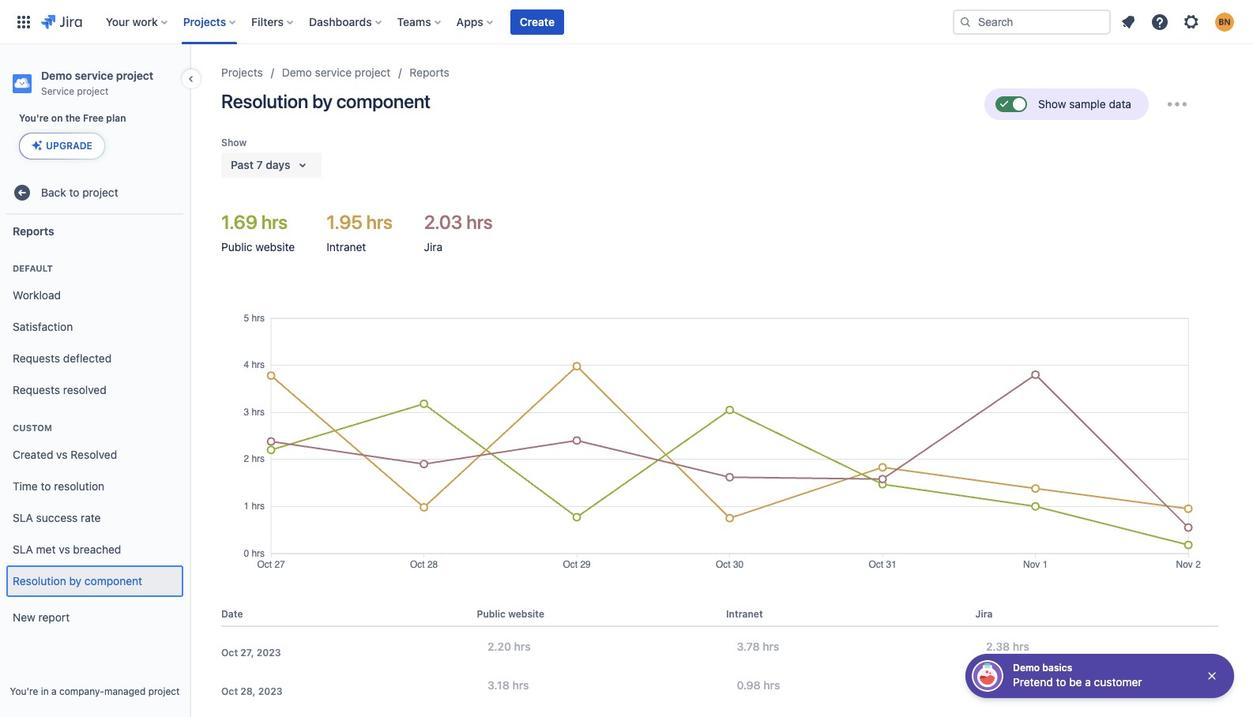 Task type: vqa. For each thing, say whether or not it's contained in the screenshot.
Demo service project "link"
yes



Task type: describe. For each thing, give the bounding box(es) containing it.
7
[[257, 158, 263, 172]]

breached
[[73, 543, 121, 556]]

new report
[[13, 611, 70, 624]]

satisfaction link
[[6, 311, 183, 343]]

you're in a company-managed project
[[10, 686, 180, 698]]

resolved
[[71, 448, 117, 461]]

demo for demo service project service project
[[41, 69, 72, 82]]

back to project
[[41, 185, 118, 199]]

0 vertical spatial vs
[[56, 448, 68, 461]]

your
[[106, 15, 129, 28]]

show for show sample data
[[1039, 97, 1067, 111]]

past 7 days button
[[221, 153, 322, 178]]

show for show
[[221, 137, 247, 149]]

sla for sla met vs breached
[[13, 543, 33, 556]]

28,
[[241, 686, 256, 698]]

27,
[[241, 647, 254, 659]]

to inside 'demo basics pretend to be a customer'
[[1057, 676, 1067, 689]]

project for back to project
[[82, 185, 118, 199]]

1.95 hrs intranet
[[327, 211, 393, 254]]

to for back
[[69, 185, 79, 199]]

requests for requests deflected
[[13, 351, 60, 365]]

create
[[520, 15, 555, 28]]

on
[[51, 112, 63, 124]]

be
[[1070, 676, 1083, 689]]

sla met vs breached link
[[6, 534, 183, 566]]

demo service project link
[[282, 63, 391, 82]]

website inside "1.69 hrs public website"
[[256, 240, 295, 254]]

project right managed
[[148, 686, 180, 698]]

rate
[[81, 511, 101, 525]]

projects for projects 'link' in the top of the page
[[221, 66, 263, 79]]

search image
[[960, 15, 972, 28]]

work
[[132, 15, 158, 28]]

public website
[[477, 608, 545, 620]]

upgrade button
[[20, 134, 104, 159]]

your work
[[106, 15, 158, 28]]

resolution
[[54, 480, 105, 493]]

days
[[266, 158, 290, 172]]

in
[[41, 686, 49, 698]]

demo service project service project
[[41, 69, 154, 97]]

0 horizontal spatial a
[[51, 686, 57, 698]]

filters
[[251, 15, 284, 28]]

created vs resolved
[[13, 448, 117, 461]]

by inside custom group
[[69, 574, 82, 588]]

show sample data
[[1039, 97, 1132, 111]]

resolved
[[63, 383, 107, 397]]

workload link
[[6, 280, 183, 311]]

upgrade
[[46, 140, 92, 152]]

created
[[13, 448, 53, 461]]

met
[[36, 543, 56, 556]]

basics
[[1043, 662, 1073, 674]]

service for demo service project service project
[[75, 69, 113, 82]]

1 horizontal spatial website
[[508, 608, 545, 620]]

service for demo service project
[[315, 66, 352, 79]]

appswitcher icon image
[[14, 12, 33, 31]]

sla for sla success rate
[[13, 511, 33, 525]]

1 vertical spatial public
[[477, 608, 506, 620]]

primary element
[[9, 0, 953, 44]]

your work button
[[101, 9, 174, 34]]

data
[[1109, 97, 1132, 111]]

teams button
[[393, 9, 447, 34]]

a inside 'demo basics pretend to be a customer'
[[1086, 676, 1092, 689]]

projects button
[[178, 9, 242, 34]]

demo for demo service project
[[282, 66, 312, 79]]

sla success rate
[[13, 511, 101, 525]]

2.03 hrs jira
[[424, 211, 493, 254]]

dashboards
[[309, 15, 372, 28]]

requests for requests resolved
[[13, 383, 60, 397]]

requests deflected
[[13, 351, 112, 365]]

demo service project
[[282, 66, 391, 79]]

date
[[221, 608, 243, 620]]

managed
[[104, 686, 146, 698]]

1 vertical spatial jira
[[976, 608, 993, 620]]

service
[[41, 85, 74, 97]]

settings image
[[1183, 12, 1202, 31]]

satisfaction
[[13, 320, 73, 333]]

2023 for oct 28, 2023
[[258, 686, 283, 698]]

sla success rate link
[[6, 503, 183, 534]]

dashboards button
[[304, 9, 388, 34]]

custom group
[[6, 406, 183, 602]]

demo basics pretend to be a customer
[[1013, 662, 1143, 689]]

project up free
[[77, 85, 109, 97]]

create button
[[511, 9, 564, 34]]

projects for projects dropdown button
[[183, 15, 226, 28]]

success
[[36, 511, 78, 525]]

back
[[41, 185, 66, 199]]

you're for you're in a company-managed project
[[10, 686, 38, 698]]

default group
[[6, 247, 183, 411]]



Task type: locate. For each thing, give the bounding box(es) containing it.
reports down the teams popup button
[[410, 66, 450, 79]]

1 hrs from the left
[[262, 211, 288, 233]]

Search field
[[953, 9, 1111, 34]]

free
[[83, 112, 104, 124]]

you're for you're on the free plan
[[19, 112, 49, 124]]

1 vertical spatial resolution
[[13, 574, 66, 588]]

0 horizontal spatial website
[[256, 240, 295, 254]]

deflected
[[63, 351, 112, 365]]

projects inside dropdown button
[[183, 15, 226, 28]]

show up the past
[[221, 137, 247, 149]]

2 oct from the top
[[221, 686, 238, 698]]

resolution by component down "demo service project" link
[[221, 90, 431, 112]]

a right be
[[1086, 676, 1092, 689]]

component
[[336, 90, 431, 112], [85, 574, 142, 588]]

new
[[13, 611, 35, 624]]

resolution down met
[[13, 574, 66, 588]]

service up free
[[75, 69, 113, 82]]

help image
[[1151, 12, 1170, 31]]

hrs right 1.69
[[262, 211, 288, 233]]

2023 right 27,
[[257, 647, 281, 659]]

project for demo service project service project
[[116, 69, 154, 82]]

project left "reports" link
[[355, 66, 391, 79]]

by down "demo service project" link
[[312, 90, 332, 112]]

0 vertical spatial by
[[312, 90, 332, 112]]

filters button
[[247, 9, 300, 34]]

vs right met
[[59, 543, 70, 556]]

1 requests from the top
[[13, 351, 60, 365]]

projects
[[183, 15, 226, 28], [221, 66, 263, 79]]

hrs for 1.95 hrs
[[366, 211, 393, 233]]

past
[[231, 158, 254, 172]]

demo for demo basics pretend to be a customer
[[1013, 662, 1040, 674]]

0 vertical spatial 2023
[[257, 647, 281, 659]]

2 horizontal spatial hrs
[[467, 211, 493, 233]]

your profile and settings image
[[1216, 12, 1235, 31]]

oct for oct 28, 2023
[[221, 686, 238, 698]]

oct for oct 27, 2023
[[221, 647, 238, 659]]

1 vertical spatial oct
[[221, 686, 238, 698]]

2 sla from the top
[[13, 543, 33, 556]]

0 horizontal spatial reports
[[13, 224, 54, 238]]

project for demo service project
[[355, 66, 391, 79]]

0 vertical spatial you're
[[19, 112, 49, 124]]

customer
[[1095, 676, 1143, 689]]

0 vertical spatial oct
[[221, 647, 238, 659]]

0 vertical spatial resolution by component
[[221, 90, 431, 112]]

1 horizontal spatial service
[[315, 66, 352, 79]]

to right time
[[41, 480, 51, 493]]

vs
[[56, 448, 68, 461], [59, 543, 70, 556]]

report
[[38, 611, 70, 624]]

requests down satisfaction on the left top
[[13, 351, 60, 365]]

banner containing your work
[[0, 0, 1254, 44]]

requests
[[13, 351, 60, 365], [13, 383, 60, 397]]

sla down time
[[13, 511, 33, 525]]

projects link
[[221, 63, 263, 82]]

show left sample
[[1039, 97, 1067, 111]]

1 vertical spatial component
[[85, 574, 142, 588]]

hrs for 1.69 hrs
[[262, 211, 288, 233]]

1 horizontal spatial by
[[312, 90, 332, 112]]

hrs inside "1.69 hrs public website"
[[262, 211, 288, 233]]

banner
[[0, 0, 1254, 44]]

1 horizontal spatial resolution by component
[[221, 90, 431, 112]]

0 horizontal spatial intranet
[[327, 240, 366, 254]]

oct 28, 2023
[[221, 686, 283, 698]]

service
[[315, 66, 352, 79], [75, 69, 113, 82]]

0 vertical spatial intranet
[[327, 240, 366, 254]]

close image
[[1206, 670, 1219, 683]]

hrs for 2.03 hrs
[[467, 211, 493, 233]]

projects down 'filters'
[[221, 66, 263, 79]]

0 vertical spatial projects
[[183, 15, 226, 28]]

0 vertical spatial show
[[1039, 97, 1067, 111]]

resolution by component link
[[6, 566, 183, 598]]

component inside custom group
[[85, 574, 142, 588]]

0 horizontal spatial by
[[69, 574, 82, 588]]

0 horizontal spatial to
[[41, 480, 51, 493]]

hrs right 2.03
[[467, 211, 493, 233]]

0 vertical spatial jira
[[424, 240, 443, 254]]

you're left on
[[19, 112, 49, 124]]

demo inside demo service project service project
[[41, 69, 72, 82]]

demo up service
[[41, 69, 72, 82]]

1 vertical spatial you're
[[10, 686, 38, 698]]

hrs right 1.95
[[366, 211, 393, 233]]

0 vertical spatial website
[[256, 240, 295, 254]]

0 vertical spatial component
[[336, 90, 431, 112]]

apps button
[[452, 9, 499, 34]]

1 sla from the top
[[13, 511, 33, 525]]

0 horizontal spatial resolution
[[13, 574, 66, 588]]

0 horizontal spatial service
[[75, 69, 113, 82]]

1 vertical spatial intranet
[[726, 608, 763, 620]]

2 hrs from the left
[[366, 211, 393, 233]]

1 vertical spatial show
[[221, 137, 247, 149]]

you're left in
[[10, 686, 38, 698]]

1 horizontal spatial public
[[477, 608, 506, 620]]

2 vertical spatial to
[[1057, 676, 1067, 689]]

plan
[[106, 112, 126, 124]]

public
[[221, 240, 253, 254], [477, 608, 506, 620]]

resolution down projects 'link' in the top of the page
[[221, 90, 308, 112]]

hrs
[[262, 211, 288, 233], [366, 211, 393, 233], [467, 211, 493, 233]]

1.69
[[221, 211, 258, 233]]

to inside group
[[41, 480, 51, 493]]

resolution by component down sla met vs breached on the bottom left of page
[[13, 574, 142, 588]]

0 vertical spatial to
[[69, 185, 79, 199]]

notifications image
[[1119, 12, 1138, 31]]

0 horizontal spatial jira
[[424, 240, 443, 254]]

1 vertical spatial reports
[[13, 224, 54, 238]]

hrs inside 2.03 hrs jira
[[467, 211, 493, 233]]

intranet
[[327, 240, 366, 254], [726, 608, 763, 620]]

0 vertical spatial sla
[[13, 511, 33, 525]]

1 vertical spatial website
[[508, 608, 545, 620]]

1 horizontal spatial demo
[[282, 66, 312, 79]]

you're on the free plan
[[19, 112, 126, 124]]

1 vertical spatial vs
[[59, 543, 70, 556]]

time to resolution link
[[6, 471, 183, 503]]

0 vertical spatial public
[[221, 240, 253, 254]]

0 vertical spatial resolution
[[221, 90, 308, 112]]

resolution
[[221, 90, 308, 112], [13, 574, 66, 588]]

sla
[[13, 511, 33, 525], [13, 543, 33, 556]]

1 vertical spatial to
[[41, 480, 51, 493]]

vs right created
[[56, 448, 68, 461]]

1.69 hrs public website
[[221, 211, 295, 254]]

1.95
[[327, 211, 363, 233]]

a
[[1086, 676, 1092, 689], [51, 686, 57, 698]]

time
[[13, 480, 38, 493]]

a right in
[[51, 686, 57, 698]]

public inside "1.69 hrs public website"
[[221, 240, 253, 254]]

1 vertical spatial by
[[69, 574, 82, 588]]

1 vertical spatial 2023
[[258, 686, 283, 698]]

0 vertical spatial requests
[[13, 351, 60, 365]]

by down sla met vs breached on the bottom left of page
[[69, 574, 82, 588]]

demo right projects 'link' in the top of the page
[[282, 66, 312, 79]]

by
[[312, 90, 332, 112], [69, 574, 82, 588]]

0 horizontal spatial hrs
[[262, 211, 288, 233]]

demo up the pretend
[[1013, 662, 1040, 674]]

1 horizontal spatial to
[[69, 185, 79, 199]]

0 horizontal spatial public
[[221, 240, 253, 254]]

1 oct from the top
[[221, 647, 238, 659]]

to for time
[[41, 480, 51, 493]]

demo inside 'demo basics pretend to be a customer'
[[1013, 662, 1040, 674]]

apps
[[457, 15, 484, 28]]

1 horizontal spatial intranet
[[726, 608, 763, 620]]

the
[[65, 112, 81, 124]]

jira inside 2.03 hrs jira
[[424, 240, 443, 254]]

to left be
[[1057, 676, 1067, 689]]

requests deflected link
[[6, 343, 183, 375]]

service down dashboards
[[315, 66, 352, 79]]

you're
[[19, 112, 49, 124], [10, 686, 38, 698]]

0 horizontal spatial component
[[85, 574, 142, 588]]

custom
[[13, 423, 52, 433]]

0 horizontal spatial show
[[221, 137, 247, 149]]

intranet inside '1.95 hrs intranet'
[[327, 240, 366, 254]]

requests resolved link
[[6, 375, 183, 406]]

company-
[[59, 686, 104, 698]]

jira image
[[41, 12, 82, 31], [41, 12, 82, 31]]

oct left 27,
[[221, 647, 238, 659]]

back to project link
[[6, 177, 183, 209]]

2023 right "28,"
[[258, 686, 283, 698]]

demo
[[282, 66, 312, 79], [41, 69, 72, 82], [1013, 662, 1040, 674]]

time to resolution
[[13, 480, 105, 493]]

1 vertical spatial resolution by component
[[13, 574, 142, 588]]

3 hrs from the left
[[467, 211, 493, 233]]

resolution inside custom group
[[13, 574, 66, 588]]

0 horizontal spatial demo
[[41, 69, 72, 82]]

pretend
[[1013, 676, 1054, 689]]

component down "reports" link
[[336, 90, 431, 112]]

2 horizontal spatial to
[[1057, 676, 1067, 689]]

past 7 days
[[231, 158, 290, 172]]

oct left "28,"
[[221, 686, 238, 698]]

project right back
[[82, 185, 118, 199]]

component down breached
[[85, 574, 142, 588]]

2 requests from the top
[[13, 383, 60, 397]]

1 vertical spatial requests
[[13, 383, 60, 397]]

projects right work
[[183, 15, 226, 28]]

service inside demo service project service project
[[75, 69, 113, 82]]

1 horizontal spatial jira
[[976, 608, 993, 620]]

requests up custom
[[13, 383, 60, 397]]

created vs resolved link
[[6, 440, 183, 471]]

teams
[[397, 15, 431, 28]]

1 vertical spatial sla
[[13, 543, 33, 556]]

new report link
[[6, 602, 183, 634]]

0 vertical spatial reports
[[410, 66, 450, 79]]

workload
[[13, 288, 61, 302]]

requests resolved
[[13, 383, 107, 397]]

1 horizontal spatial a
[[1086, 676, 1092, 689]]

to right back
[[69, 185, 79, 199]]

2.03
[[424, 211, 463, 233]]

1 horizontal spatial component
[[336, 90, 431, 112]]

2023 for oct 27, 2023
[[257, 647, 281, 659]]

project up the plan
[[116, 69, 154, 82]]

sla met vs breached
[[13, 543, 121, 556]]

2 horizontal spatial demo
[[1013, 662, 1040, 674]]

1 horizontal spatial reports
[[410, 66, 450, 79]]

1 horizontal spatial hrs
[[366, 211, 393, 233]]

resolution by component
[[221, 90, 431, 112], [13, 574, 142, 588]]

0 horizontal spatial resolution by component
[[13, 574, 142, 588]]

resolution by component inside custom group
[[13, 574, 142, 588]]

to
[[69, 185, 79, 199], [41, 480, 51, 493], [1057, 676, 1067, 689]]

reports link
[[410, 63, 450, 82]]

hrs inside '1.95 hrs intranet'
[[366, 211, 393, 233]]

reports up default
[[13, 224, 54, 238]]

default
[[13, 263, 53, 274]]

show
[[1039, 97, 1067, 111], [221, 137, 247, 149]]

1 horizontal spatial show
[[1039, 97, 1067, 111]]

1 vertical spatial projects
[[221, 66, 263, 79]]

sla left met
[[13, 543, 33, 556]]

oct 27, 2023
[[221, 647, 281, 659]]

1 horizontal spatial resolution
[[221, 90, 308, 112]]

sample
[[1070, 97, 1106, 111]]



